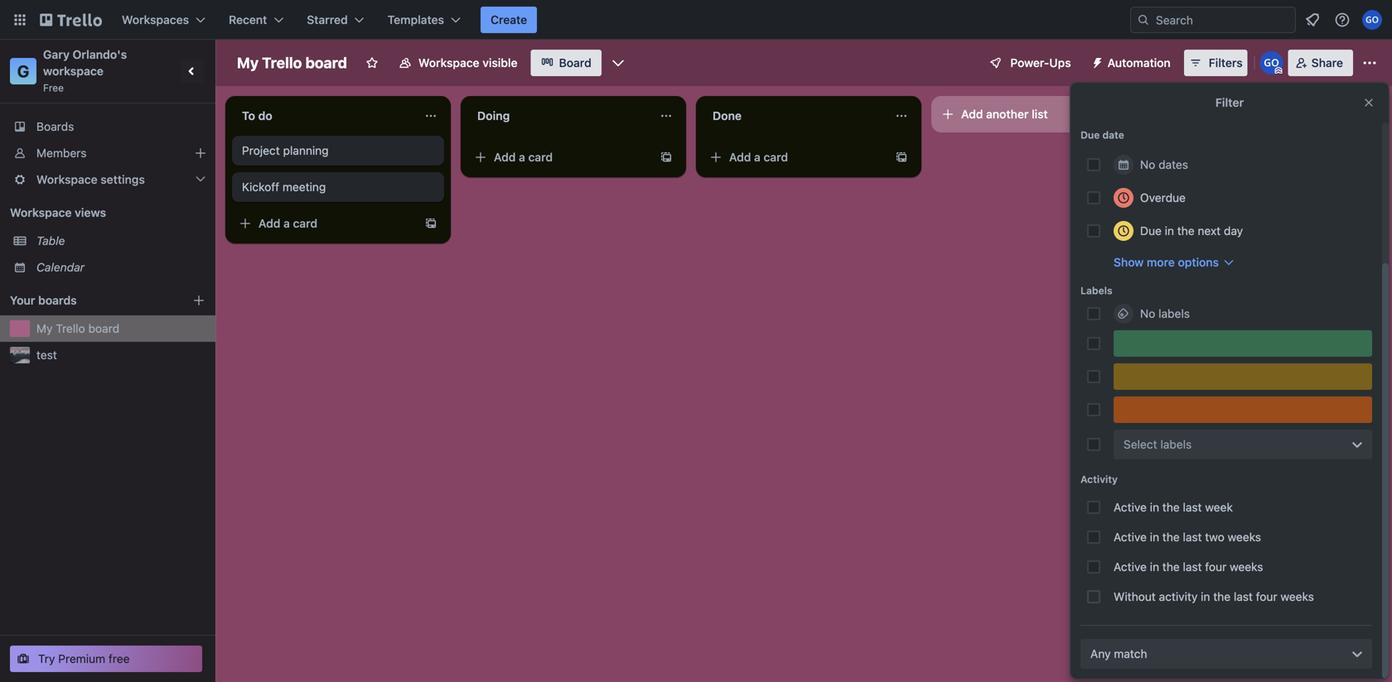Task type: describe. For each thing, give the bounding box(es) containing it.
labels
[[1081, 285, 1113, 297]]

workspace settings button
[[0, 167, 215, 193]]

my inside the board name text field
[[237, 54, 259, 72]]

card for doing
[[528, 150, 553, 164]]

your boards
[[10, 294, 77, 307]]

color: orange, title: none element
[[1114, 397, 1372, 423]]

filters
[[1209, 56, 1243, 70]]

starred button
[[297, 7, 374, 33]]

card for done
[[764, 150, 788, 164]]

show more options button
[[1114, 254, 1236, 271]]

1 vertical spatial create from template… image
[[424, 217, 438, 230]]

no dates
[[1140, 158, 1188, 172]]

filters button
[[1184, 50, 1248, 76]]

due in the next day
[[1140, 224, 1243, 238]]

workspaces button
[[112, 7, 216, 33]]

To do text field
[[232, 103, 414, 129]]

try premium free button
[[10, 646, 202, 673]]

labels for no labels
[[1159, 307, 1190, 321]]

1 horizontal spatial create from template… image
[[895, 151, 908, 164]]

any match
[[1091, 648, 1147, 661]]

starred
[[307, 13, 348, 27]]

no labels
[[1140, 307, 1190, 321]]

table link
[[36, 233, 206, 249]]

active for active in the last two weeks
[[1114, 531, 1147, 544]]

without activity in the last four weeks
[[1114, 590, 1314, 604]]

doing
[[477, 109, 510, 123]]

calendar link
[[36, 259, 206, 276]]

workspace visible button
[[389, 50, 528, 76]]

search image
[[1137, 13, 1150, 27]]

list
[[1032, 107, 1048, 121]]

automation button
[[1084, 50, 1181, 76]]

workspace settings
[[36, 173, 145, 186]]

active in the last four weeks
[[1114, 561, 1263, 574]]

to do
[[242, 109, 272, 123]]

add board image
[[192, 294, 206, 307]]

test
[[36, 348, 57, 362]]

add another list
[[961, 107, 1048, 121]]

boards link
[[0, 114, 215, 140]]

add for create from template… image to the bottom
[[259, 217, 280, 230]]

workspaces
[[122, 13, 189, 27]]

gary orlando's workspace link
[[43, 48, 130, 78]]

day
[[1224, 224, 1243, 238]]

views
[[75, 206, 106, 220]]

free
[[109, 653, 130, 666]]

my trello board inside the board name text field
[[237, 54, 347, 72]]

kickoff meeting
[[242, 180, 326, 194]]

sm image
[[1084, 50, 1108, 73]]

add a card button for doing
[[467, 144, 653, 171]]

workspace views
[[10, 206, 106, 220]]

activity
[[1159, 590, 1198, 604]]

create button
[[481, 7, 537, 33]]

any
[[1091, 648, 1111, 661]]

project planning
[[242, 144, 329, 157]]

try
[[38, 653, 55, 666]]

workspace visible
[[418, 56, 518, 70]]

dates
[[1159, 158, 1188, 172]]

overdue
[[1140, 191, 1186, 205]]

0 horizontal spatial my
[[36, 322, 53, 336]]

premium
[[58, 653, 105, 666]]

done
[[713, 109, 742, 123]]

activity
[[1081, 474, 1118, 486]]

calendar
[[36, 261, 85, 274]]

Done text field
[[703, 103, 885, 129]]

share
[[1312, 56, 1343, 70]]

more
[[1147, 256, 1175, 269]]

0 horizontal spatial add a card button
[[232, 211, 418, 237]]

planning
[[283, 144, 329, 157]]

in for active in the last two weeks
[[1150, 531, 1159, 544]]

0 horizontal spatial board
[[88, 322, 119, 336]]

gary orlando's workspace free
[[43, 48, 130, 94]]

try premium free
[[38, 653, 130, 666]]

boards
[[36, 120, 74, 133]]

add a card for doing
[[494, 150, 553, 164]]

active for active in the last week
[[1114, 501, 1147, 515]]

in for active in the last week
[[1150, 501, 1159, 515]]

add inside add another list button
[[961, 107, 983, 121]]

templates
[[388, 13, 444, 27]]

0 notifications image
[[1303, 10, 1323, 30]]

power-ups button
[[977, 50, 1081, 76]]

the for week
[[1163, 501, 1180, 515]]

0 horizontal spatial add a card
[[259, 217, 317, 230]]

show menu image
[[1362, 55, 1378, 71]]

select
[[1124, 438, 1157, 452]]

templates button
[[378, 7, 471, 33]]

members link
[[0, 140, 215, 167]]

workspace for workspace settings
[[36, 173, 98, 186]]

last for four
[[1183, 561, 1202, 574]]

week
[[1205, 501, 1233, 515]]

workspace
[[43, 64, 104, 78]]

project
[[242, 144, 280, 157]]

Board name text field
[[229, 50, 356, 76]]

do
[[258, 109, 272, 123]]

0 horizontal spatial a
[[284, 217, 290, 230]]

create
[[491, 13, 527, 27]]

back to home image
[[40, 7, 102, 33]]

two
[[1205, 531, 1225, 544]]

active in the last two weeks
[[1114, 531, 1261, 544]]

the for four
[[1163, 561, 1180, 574]]

filter
[[1216, 96, 1244, 109]]

a for doing
[[519, 150, 525, 164]]

automation
[[1108, 56, 1171, 70]]

workspace for workspace visible
[[418, 56, 480, 70]]



Task type: locate. For each thing, give the bounding box(es) containing it.
settings
[[101, 173, 145, 186]]

last down active in the last two weeks
[[1183, 561, 1202, 574]]

in
[[1165, 224, 1174, 238], [1150, 501, 1159, 515], [1150, 531, 1159, 544], [1150, 561, 1159, 574], [1201, 590, 1210, 604]]

no
[[1140, 158, 1156, 172], [1140, 307, 1156, 321]]

the for day
[[1177, 224, 1195, 238]]

free
[[43, 82, 64, 94]]

ups
[[1049, 56, 1071, 70]]

orlando's
[[73, 48, 127, 61]]

in for due in the next day
[[1165, 224, 1174, 238]]

0 vertical spatial my
[[237, 54, 259, 72]]

board
[[305, 54, 347, 72], [88, 322, 119, 336]]

weeks for active in the last two weeks
[[1228, 531, 1261, 544]]

0 horizontal spatial due
[[1081, 129, 1100, 141]]

no for no dates
[[1140, 158, 1156, 172]]

add a card for done
[[729, 150, 788, 164]]

board down starred at the left top of page
[[305, 54, 347, 72]]

meeting
[[283, 180, 326, 194]]

weeks for active in the last four weeks
[[1230, 561, 1263, 574]]

1 vertical spatial workspace
[[36, 173, 98, 186]]

my
[[237, 54, 259, 72], [36, 322, 53, 336]]

trello down boards
[[56, 322, 85, 336]]

kickoff meeting link
[[242, 179, 434, 196]]

date
[[1103, 129, 1124, 141]]

create from template… image
[[895, 151, 908, 164], [424, 217, 438, 230]]

workspace for workspace views
[[10, 206, 72, 220]]

add down kickoff
[[259, 217, 280, 230]]

0 vertical spatial my trello board
[[237, 54, 347, 72]]

the for two
[[1163, 531, 1180, 544]]

add for create from template… icon
[[494, 150, 516, 164]]

0 vertical spatial no
[[1140, 158, 1156, 172]]

visible
[[483, 56, 518, 70]]

power-
[[1011, 56, 1049, 70]]

active for active in the last four weeks
[[1114, 561, 1147, 574]]

1 vertical spatial my
[[36, 322, 53, 336]]

add down doing on the left of the page
[[494, 150, 516, 164]]

in for active in the last four weeks
[[1150, 561, 1159, 574]]

open information menu image
[[1334, 12, 1351, 28]]

due for due date
[[1081, 129, 1100, 141]]

the down active in the last week at the right bottom
[[1163, 531, 1180, 544]]

labels right select
[[1161, 438, 1192, 452]]

last left week
[[1183, 501, 1202, 515]]

0 vertical spatial trello
[[262, 54, 302, 72]]

card down meeting
[[293, 217, 317, 230]]

0 vertical spatial weeks
[[1228, 531, 1261, 544]]

due for due in the next day
[[1140, 224, 1162, 238]]

color: green, title: none element
[[1114, 331, 1372, 357]]

1 vertical spatial weeks
[[1230, 561, 1263, 574]]

add a card button down doing text field
[[467, 144, 653, 171]]

1 horizontal spatial board
[[305, 54, 347, 72]]

gary orlando (garyorlando) image
[[1260, 51, 1283, 75]]

Doing text field
[[467, 103, 650, 129]]

add down done
[[729, 150, 751, 164]]

workspace up table
[[10, 206, 72, 220]]

my up test
[[36, 322, 53, 336]]

color: yellow, title: none element
[[1114, 364, 1372, 390]]

last for two
[[1183, 531, 1202, 544]]

workspace down members
[[36, 173, 98, 186]]

another
[[986, 107, 1029, 121]]

last left two
[[1183, 531, 1202, 544]]

your
[[10, 294, 35, 307]]

2 vertical spatial weeks
[[1281, 590, 1314, 604]]

my trello board down starred at the left top of page
[[237, 54, 347, 72]]

due date
[[1081, 129, 1124, 141]]

a down done text box
[[754, 150, 761, 164]]

in up the "without"
[[1150, 561, 1159, 574]]

1 horizontal spatial due
[[1140, 224, 1162, 238]]

in up active in the last two weeks
[[1150, 501, 1159, 515]]

add
[[961, 107, 983, 121], [494, 150, 516, 164], [729, 150, 751, 164], [259, 217, 280, 230]]

1 vertical spatial trello
[[56, 322, 85, 336]]

add a card down done
[[729, 150, 788, 164]]

active down activity
[[1114, 501, 1147, 515]]

last down active in the last four weeks
[[1234, 590, 1253, 604]]

2 horizontal spatial add a card button
[[703, 144, 888, 171]]

2 vertical spatial active
[[1114, 561, 1147, 574]]

due up more
[[1140, 224, 1162, 238]]

2 vertical spatial workspace
[[10, 206, 72, 220]]

0 vertical spatial labels
[[1159, 307, 1190, 321]]

no left dates at the top of the page
[[1140, 158, 1156, 172]]

show
[[1114, 256, 1144, 269]]

boards
[[38, 294, 77, 307]]

the
[[1177, 224, 1195, 238], [1163, 501, 1180, 515], [1163, 531, 1180, 544], [1163, 561, 1180, 574], [1213, 590, 1231, 604]]

add a card button down kickoff meeting link
[[232, 211, 418, 237]]

0 vertical spatial create from template… image
[[895, 151, 908, 164]]

match
[[1114, 648, 1147, 661]]

1 vertical spatial four
[[1256, 590, 1278, 604]]

1 horizontal spatial card
[[528, 150, 553, 164]]

board
[[559, 56, 592, 70]]

due left date on the top right of page
[[1081, 129, 1100, 141]]

my trello board down your boards with 2 items element
[[36, 322, 119, 336]]

active
[[1114, 501, 1147, 515], [1114, 531, 1147, 544], [1114, 561, 1147, 574]]

a down kickoff meeting
[[284, 217, 290, 230]]

active up the "without"
[[1114, 561, 1147, 574]]

0 horizontal spatial card
[[293, 217, 317, 230]]

trello inside the board name text field
[[262, 54, 302, 72]]

close popover image
[[1362, 96, 1376, 109]]

1 horizontal spatial my
[[237, 54, 259, 72]]

card down done text box
[[764, 150, 788, 164]]

labels
[[1159, 307, 1190, 321], [1161, 438, 1192, 452]]

workspace navigation collapse icon image
[[181, 60, 204, 83]]

0 vertical spatial active
[[1114, 501, 1147, 515]]

without
[[1114, 590, 1156, 604]]

add a card down kickoff meeting
[[259, 217, 317, 230]]

trello
[[262, 54, 302, 72], [56, 322, 85, 336]]

add left "another"
[[961, 107, 983, 121]]

add another list button
[[932, 96, 1157, 133]]

active in the last week
[[1114, 501, 1233, 515]]

0 vertical spatial board
[[305, 54, 347, 72]]

the up active in the last two weeks
[[1163, 501, 1180, 515]]

add a card down doing on the left of the page
[[494, 150, 553, 164]]

2 horizontal spatial a
[[754, 150, 761, 164]]

1 horizontal spatial four
[[1256, 590, 1278, 604]]

labels for select labels
[[1161, 438, 1192, 452]]

members
[[36, 146, 87, 160]]

labels down show more options button
[[1159, 307, 1190, 321]]

board link
[[531, 50, 602, 76]]

1 no from the top
[[1140, 158, 1156, 172]]

0 horizontal spatial create from template… image
[[424, 217, 438, 230]]

a for done
[[754, 150, 761, 164]]

add a card button down done text box
[[703, 144, 888, 171]]

2 horizontal spatial add a card
[[729, 150, 788, 164]]

add a card
[[494, 150, 553, 164], [729, 150, 788, 164], [259, 217, 317, 230]]

the right activity
[[1213, 590, 1231, 604]]

0 horizontal spatial four
[[1205, 561, 1227, 574]]

0 horizontal spatial my trello board
[[36, 322, 119, 336]]

gary orlando (garyorlando) image
[[1362, 10, 1382, 30]]

in down active in the last week at the right bottom
[[1150, 531, 1159, 544]]

add for the rightmost create from template… image
[[729, 150, 751, 164]]

Search field
[[1150, 7, 1295, 32]]

table
[[36, 234, 65, 248]]

my down "recent" at the left top of page
[[237, 54, 259, 72]]

star or unstar board image
[[365, 56, 379, 70]]

1 active from the top
[[1114, 501, 1147, 515]]

1 horizontal spatial a
[[519, 150, 525, 164]]

add a card button for done
[[703, 144, 888, 171]]

show more options
[[1114, 256, 1219, 269]]

1 vertical spatial no
[[1140, 307, 1156, 321]]

card down doing text field
[[528, 150, 553, 164]]

the left next
[[1177, 224, 1195, 238]]

a down doing text field
[[519, 150, 525, 164]]

board up test link
[[88, 322, 119, 336]]

select labels
[[1124, 438, 1192, 452]]

trello down recent dropdown button
[[262, 54, 302, 72]]

add a card button
[[467, 144, 653, 171], [703, 144, 888, 171], [232, 211, 418, 237]]

weeks
[[1228, 531, 1261, 544], [1230, 561, 1263, 574], [1281, 590, 1314, 604]]

board inside text field
[[305, 54, 347, 72]]

customize views image
[[610, 55, 626, 71]]

1 vertical spatial labels
[[1161, 438, 1192, 452]]

in up show more options
[[1165, 224, 1174, 238]]

primary element
[[0, 0, 1392, 40]]

0 horizontal spatial trello
[[56, 322, 85, 336]]

no for no labels
[[1140, 307, 1156, 321]]

1 vertical spatial my trello board
[[36, 322, 119, 336]]

four
[[1205, 561, 1227, 574], [1256, 590, 1278, 604]]

your boards with 2 items element
[[10, 291, 167, 311]]

workspace down templates dropdown button
[[418, 56, 480, 70]]

active down active in the last week at the right bottom
[[1114, 531, 1147, 544]]

to
[[242, 109, 255, 123]]

2 active from the top
[[1114, 531, 1147, 544]]

1 vertical spatial due
[[1140, 224, 1162, 238]]

3 active from the top
[[1114, 561, 1147, 574]]

0 vertical spatial due
[[1081, 129, 1100, 141]]

recent button
[[219, 7, 294, 33]]

options
[[1178, 256, 1219, 269]]

test link
[[36, 347, 206, 364]]

0 vertical spatial four
[[1205, 561, 1227, 574]]

my trello board
[[237, 54, 347, 72], [36, 322, 119, 336]]

my trello board link
[[36, 321, 206, 337]]

1 horizontal spatial add a card button
[[467, 144, 653, 171]]

create from template… image
[[660, 151, 673, 164]]

1 horizontal spatial my trello board
[[237, 54, 347, 72]]

g
[[17, 61, 29, 81]]

power-ups
[[1011, 56, 1071, 70]]

workspace inside popup button
[[36, 173, 98, 186]]

card
[[528, 150, 553, 164], [764, 150, 788, 164], [293, 217, 317, 230]]

1 vertical spatial board
[[88, 322, 119, 336]]

recent
[[229, 13, 267, 27]]

last for week
[[1183, 501, 1202, 515]]

in right activity
[[1201, 590, 1210, 604]]

g link
[[10, 58, 36, 85]]

kickoff
[[242, 180, 279, 194]]

the up activity
[[1163, 561, 1180, 574]]

gary
[[43, 48, 70, 61]]

this member is an admin of this board. image
[[1275, 67, 1283, 75]]

workspace inside button
[[418, 56, 480, 70]]

1 horizontal spatial add a card
[[494, 150, 553, 164]]

2 horizontal spatial card
[[764, 150, 788, 164]]

1 vertical spatial active
[[1114, 531, 1147, 544]]

no down more
[[1140, 307, 1156, 321]]

next
[[1198, 224, 1221, 238]]

2 no from the top
[[1140, 307, 1156, 321]]

0 vertical spatial workspace
[[418, 56, 480, 70]]

1 horizontal spatial trello
[[262, 54, 302, 72]]

share button
[[1288, 50, 1353, 76]]



Task type: vqa. For each thing, say whether or not it's contained in the screenshot.
meeting
yes



